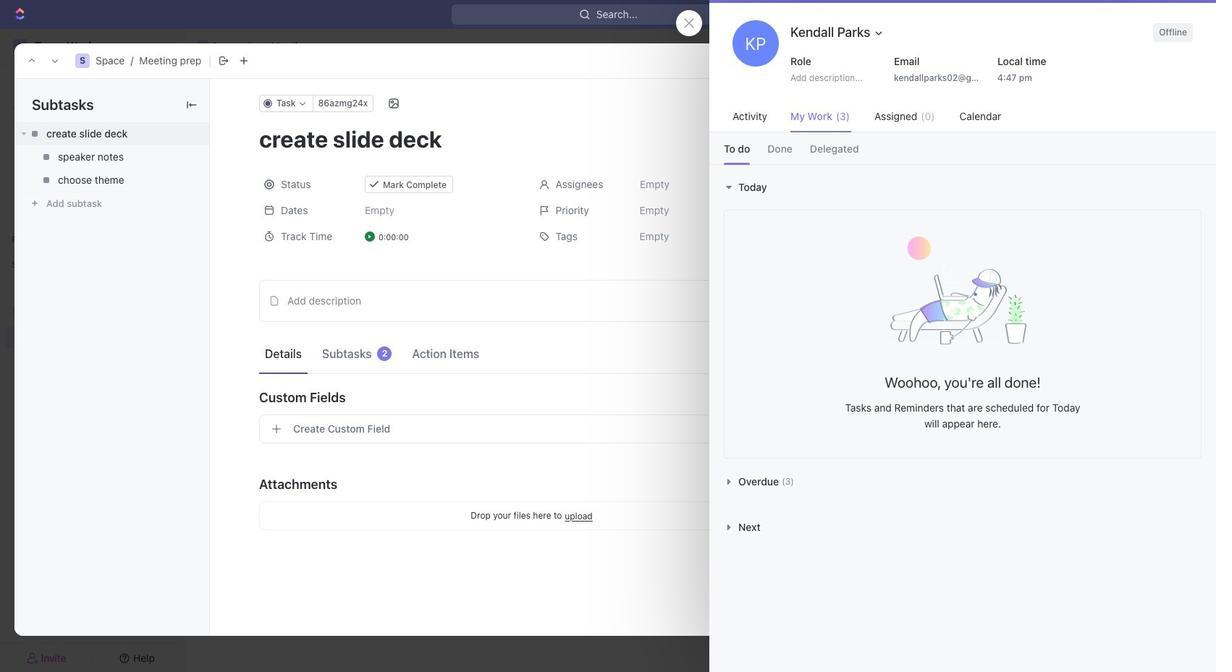 Task type: locate. For each thing, give the bounding box(es) containing it.
2 vertical spatial space, , element
[[13, 306, 28, 320]]

Edit task name text field
[[259, 125, 805, 153]]

space, , element inside sidebar navigation
[[13, 306, 28, 320]]

0 horizontal spatial space, , element
[[13, 306, 28, 320]]

task sidebar content section
[[854, 79, 1158, 637]]

tab panel
[[710, 164, 1217, 551]]

2 horizontal spatial space, , element
[[197, 41, 209, 52]]

invite user image
[[27, 652, 38, 665]]

tab list
[[710, 133, 1217, 164]]

space, , element
[[197, 41, 209, 52], [75, 54, 90, 68], [13, 306, 28, 320]]

1 horizontal spatial space, , element
[[75, 54, 90, 68]]



Task type: vqa. For each thing, say whether or not it's contained in the screenshot.
tab list
yes



Task type: describe. For each thing, give the bounding box(es) containing it.
1 vertical spatial space, , element
[[75, 54, 90, 68]]

sidebar navigation
[[0, 29, 185, 673]]

0 vertical spatial space, , element
[[197, 41, 209, 52]]



